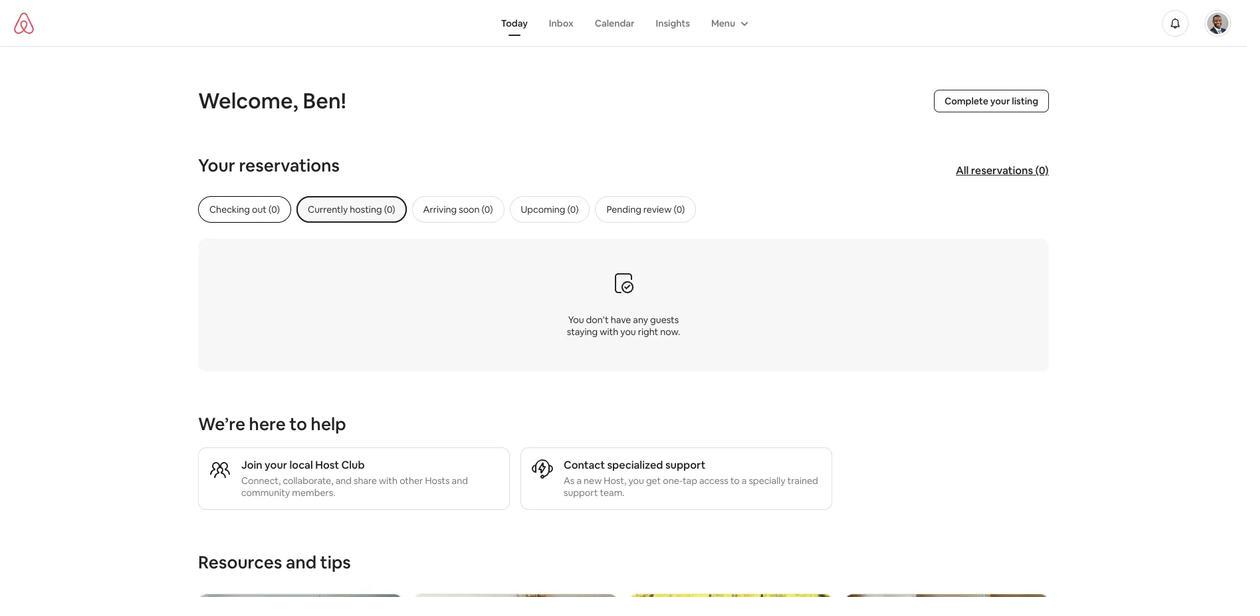 Task type: locate. For each thing, give the bounding box(es) containing it.
0 horizontal spatial (0)
[[568, 204, 579, 216]]

0 horizontal spatial your
[[265, 458, 287, 472]]

calendar
[[595, 17, 635, 29]]

1 vertical spatial you
[[629, 475, 644, 487]]

you
[[621, 326, 636, 338], [629, 475, 644, 487]]

have
[[611, 314, 631, 326]]

1 horizontal spatial your
[[991, 95, 1011, 107]]

soon (0)
[[459, 204, 493, 216]]

you inside you don't have any guests staying with you right now.
[[621, 326, 636, 338]]

a right as
[[577, 475, 582, 487]]

you for support
[[629, 475, 644, 487]]

specialized
[[608, 458, 663, 472]]

0 vertical spatial you
[[621, 326, 636, 338]]

arriving
[[423, 204, 457, 216]]

0 vertical spatial your
[[991, 95, 1011, 107]]

1 horizontal spatial (0)
[[1036, 163, 1050, 177]]

your up connect,
[[265, 458, 287, 472]]

new
[[584, 475, 602, 487]]

1 horizontal spatial to
[[731, 475, 740, 487]]

other
[[400, 475, 423, 487]]

complete your listing link
[[934, 90, 1050, 112]]

with
[[600, 326, 619, 338], [379, 475, 398, 487]]

your left listing
[[991, 95, 1011, 107]]

and down club
[[336, 475, 352, 487]]

insights
[[656, 17, 690, 29]]

menu button
[[701, 10, 757, 36]]

you left "right now."
[[621, 326, 636, 338]]

and right hosts
[[452, 475, 468, 487]]

thumbnail card image
[[199, 595, 402, 597], [199, 595, 402, 597], [414, 595, 618, 597], [414, 595, 618, 597], [630, 595, 833, 597], [630, 595, 833, 597], [845, 595, 1049, 597], [845, 595, 1049, 597]]

you
[[568, 314, 584, 326]]

to
[[290, 413, 307, 436], [731, 475, 740, 487]]

0 vertical spatial with
[[600, 326, 619, 338]]

review (0)
[[644, 204, 685, 216]]

a left specially
[[742, 475, 747, 487]]

and left tips
[[286, 551, 317, 574]]

your for listing
[[991, 95, 1011, 107]]

you down specialized
[[629, 475, 644, 487]]

arriving soon (0)
[[423, 204, 493, 216]]

join
[[241, 458, 263, 472]]

reservations up out (0) at the left top of page
[[239, 154, 340, 177]]

tips
[[320, 551, 351, 574]]

reservations
[[239, 154, 340, 177], [972, 163, 1034, 177]]

menu
[[712, 17, 736, 29]]

with inside you don't have any guests staying with you right now.
[[600, 326, 619, 338]]

1 horizontal spatial reservations
[[972, 163, 1034, 177]]

inbox link
[[539, 10, 584, 36]]

2 a from the left
[[742, 475, 747, 487]]

you don't have any guests staying with you right now.
[[567, 314, 681, 338]]

1 horizontal spatial with
[[600, 326, 619, 338]]

1 vertical spatial with
[[379, 475, 398, 487]]

complete your listing
[[945, 95, 1039, 107]]

currently hosting (0)
[[308, 204, 395, 216]]

any
[[633, 314, 649, 326]]

resources
[[198, 551, 282, 574]]

currently
[[308, 204, 348, 216]]

community members.
[[241, 487, 335, 499]]

a
[[577, 475, 582, 487], [742, 475, 747, 487]]

host,
[[604, 475, 627, 487]]

to right access
[[731, 475, 740, 487]]

support team.
[[564, 487, 625, 499]]

0 horizontal spatial reservations
[[239, 154, 340, 177]]

0 horizontal spatial a
[[577, 475, 582, 487]]

0 horizontal spatial with
[[379, 475, 398, 487]]

1 vertical spatial (0)
[[568, 204, 579, 216]]

and
[[336, 475, 352, 487], [452, 475, 468, 487], [286, 551, 317, 574]]

1 vertical spatial to
[[731, 475, 740, 487]]

(0)
[[1036, 163, 1050, 177], [568, 204, 579, 216]]

1 vertical spatial your
[[265, 458, 287, 472]]

your inside join your local host club connect, collaborate, and share with other hosts and community members.
[[265, 458, 287, 472]]

reservations right all
[[972, 163, 1034, 177]]

with right staying
[[600, 326, 619, 338]]

get
[[646, 475, 661, 487]]

staying
[[567, 326, 598, 338]]

one-
[[663, 475, 683, 487]]

today link
[[491, 10, 539, 36]]

your
[[198, 154, 235, 177]]

we're
[[198, 413, 245, 436]]

0 vertical spatial to
[[290, 413, 307, 436]]

you inside contact specialized support as a new host, you get one-tap access to a specially trained support team.
[[629, 475, 644, 487]]

upcoming
[[521, 204, 566, 216]]

complete
[[945, 95, 989, 107]]

contact
[[564, 458, 605, 472]]

reservations inside all reservations (0) link
[[972, 163, 1034, 177]]

right now.
[[638, 326, 681, 338]]

specially
[[749, 475, 786, 487]]

with right share
[[379, 475, 398, 487]]

your
[[991, 95, 1011, 107], [265, 458, 287, 472]]

checking
[[210, 204, 250, 216]]

to inside contact specialized support as a new host, you get one-tap access to a specially trained support team.
[[731, 475, 740, 487]]

don't
[[586, 314, 609, 326]]

1 horizontal spatial a
[[742, 475, 747, 487]]

contact specialized support as a new host, you get one-tap access to a specially trained support team.
[[564, 458, 819, 499]]

to left help
[[290, 413, 307, 436]]

0 horizontal spatial to
[[290, 413, 307, 436]]

join your local host club connect, collaborate, and share with other hosts and community members.
[[241, 458, 468, 499]]



Task type: vqa. For each thing, say whether or not it's contained in the screenshot.
CAN
no



Task type: describe. For each thing, give the bounding box(es) containing it.
tap
[[683, 475, 698, 487]]

today
[[501, 17, 528, 29]]

access
[[700, 475, 729, 487]]

trained
[[788, 475, 819, 487]]

reservations for all
[[972, 163, 1034, 177]]

0 horizontal spatial and
[[286, 551, 317, 574]]

pending review (0)
[[607, 204, 685, 216]]

1 horizontal spatial and
[[336, 475, 352, 487]]

insights link
[[646, 10, 701, 36]]

connect,
[[241, 475, 281, 487]]

here
[[249, 413, 286, 436]]

you for have
[[621, 326, 636, 338]]

hosts
[[425, 475, 450, 487]]

welcome, ben!
[[198, 87, 346, 114]]

welcome,
[[198, 87, 298, 114]]

we're here to help
[[198, 413, 346, 436]]

share
[[354, 475, 377, 487]]

main navigation menu image
[[1208, 12, 1229, 34]]

club
[[342, 458, 365, 472]]

pending
[[607, 204, 642, 216]]

your reservations
[[198, 154, 340, 177]]

listing
[[1013, 95, 1039, 107]]

checking out (0)
[[210, 204, 280, 216]]

your for local
[[265, 458, 287, 472]]

help
[[311, 413, 346, 436]]

with inside join your local host club connect, collaborate, and share with other hosts and community members.
[[379, 475, 398, 487]]

2 horizontal spatial and
[[452, 475, 468, 487]]

collaborate,
[[283, 475, 334, 487]]

calendar link
[[584, 10, 646, 36]]

reservation filters group
[[198, 196, 1076, 223]]

0 vertical spatial (0)
[[1036, 163, 1050, 177]]

support
[[666, 458, 706, 472]]

reservations for your
[[239, 154, 340, 177]]

all reservations (0)
[[957, 163, 1050, 177]]

upcoming (0)
[[521, 204, 579, 216]]

all
[[957, 163, 970, 177]]

ben!
[[303, 87, 346, 114]]

inbox
[[549, 17, 574, 29]]

hosting (0)
[[350, 204, 395, 216]]

guests
[[651, 314, 679, 326]]

(0) inside reservation filters group
[[568, 204, 579, 216]]

as
[[564, 475, 575, 487]]

local
[[290, 458, 313, 472]]

resources and tips
[[198, 551, 351, 574]]

out (0)
[[252, 204, 280, 216]]

1 a from the left
[[577, 475, 582, 487]]

all reservations (0) link
[[950, 157, 1056, 184]]

host
[[315, 458, 339, 472]]



